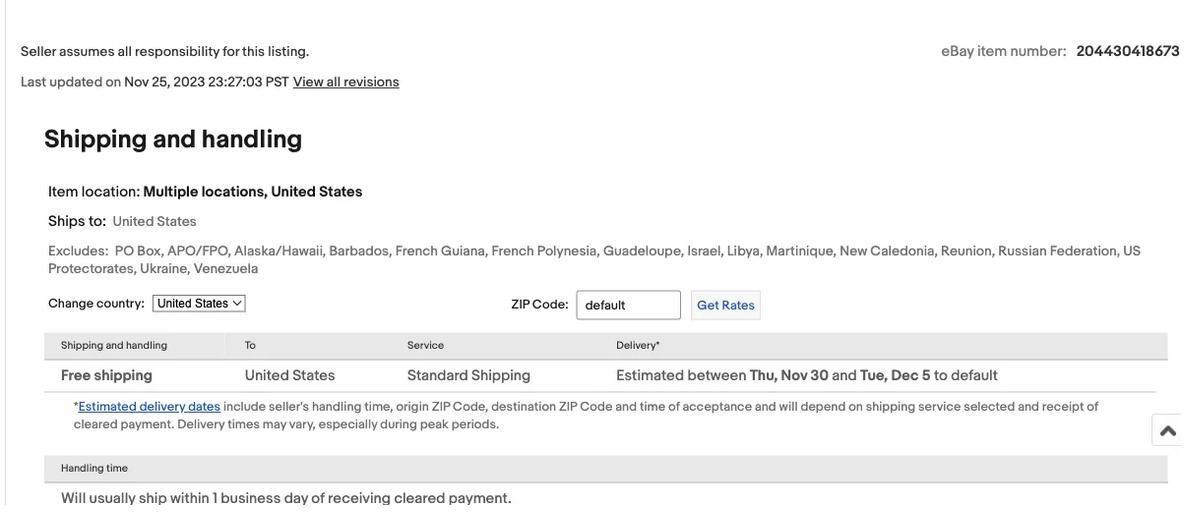 Task type: describe. For each thing, give the bounding box(es) containing it.
item
[[977, 43, 1007, 61]]

nov for 25,
[[124, 74, 149, 91]]

especially
[[319, 418, 377, 433]]

for
[[223, 44, 239, 61]]

and right 30
[[832, 368, 857, 385]]

last
[[21, 74, 46, 91]]

ships
[[48, 213, 85, 231]]

po
[[115, 244, 134, 260]]

handling
[[61, 463, 104, 476]]

periods.
[[451, 418, 499, 433]]

get
[[697, 298, 719, 313]]

apo/fpo,
[[167, 244, 231, 260]]

us
[[1123, 244, 1141, 260]]

shipping inside the include seller's handling time, origin zip code, destination zip code and time of acceptance and will depend on shipping service selected and receipt of cleared payment. delivery times may vary, especially during peak periods.
[[866, 400, 915, 415]]

0 vertical spatial states
[[319, 184, 362, 201]]

po box, apo/fpo, alaska/hawaii, barbados, french guiana, french polynesia, guadeloupe, israel, libya, martinique, new caledonia, reunion, russian federation, us protectorates, ukraine, venezuela
[[48, 244, 1141, 278]]

0 vertical spatial united
[[271, 184, 316, 201]]

*
[[74, 400, 78, 415]]

times
[[227, 418, 260, 433]]

free shipping
[[61, 368, 153, 385]]

0 horizontal spatial all
[[118, 44, 132, 61]]

destination
[[491, 400, 556, 415]]

seller assumes all responsibility for this listing.
[[21, 44, 309, 61]]

tue,
[[860, 368, 888, 385]]

2 of from the left
[[1087, 400, 1098, 415]]

may
[[263, 418, 286, 433]]

will
[[779, 400, 798, 415]]

code
[[580, 400, 613, 415]]

2 vertical spatial united
[[245, 368, 289, 385]]

include
[[223, 400, 266, 415]]

to:
[[89, 213, 106, 231]]

venezuela
[[194, 261, 258, 278]]

multiple
[[143, 184, 198, 201]]

origin
[[396, 400, 429, 415]]

0 horizontal spatial estimated
[[78, 400, 137, 415]]

to
[[934, 368, 948, 385]]

vary,
[[289, 418, 316, 433]]

ebay item number: 204430418673
[[941, 43, 1180, 61]]

seller
[[21, 44, 56, 61]]

get rates button
[[691, 291, 761, 320]]

25,
[[152, 74, 170, 91]]

2 vertical spatial states
[[292, 368, 335, 385]]

polynesia,
[[537, 244, 600, 260]]

delivery*
[[616, 340, 660, 353]]

2 french from the left
[[492, 244, 534, 260]]

guiana,
[[441, 244, 488, 260]]

revisions
[[344, 74, 399, 91]]

estimated delivery dates link
[[78, 398, 221, 416]]

thu,
[[750, 368, 778, 385]]

time,
[[364, 400, 393, 415]]

2 horizontal spatial zip
[[559, 400, 577, 415]]

handling time
[[61, 463, 128, 476]]

seller's
[[269, 400, 309, 415]]

zip code:
[[511, 297, 569, 313]]

dates
[[188, 400, 221, 415]]

united states
[[245, 368, 335, 385]]

0 vertical spatial shipping
[[44, 125, 147, 156]]

country:
[[96, 297, 145, 312]]

standard
[[407, 368, 468, 385]]

0 horizontal spatial time
[[106, 463, 128, 476]]

item location: multiple locations, united states
[[48, 184, 362, 201]]

reunion,
[[941, 244, 995, 260]]

change
[[48, 297, 94, 312]]

5
[[922, 368, 931, 385]]

between
[[687, 368, 746, 385]]

item
[[48, 184, 78, 201]]

204430418673
[[1076, 43, 1180, 61]]

ZIP Code: text field
[[576, 291, 681, 320]]

1 vertical spatial shipping
[[61, 340, 103, 353]]

ukraine,
[[140, 261, 190, 278]]

on inside the include seller's handling time, origin zip code, destination zip code and time of acceptance and will depend on shipping service selected and receipt of cleared payment. delivery times may vary, especially during peak periods.
[[849, 400, 863, 415]]

code:
[[532, 297, 569, 313]]

cleared
[[74, 418, 118, 433]]

libya,
[[727, 244, 763, 260]]



Task type: locate. For each thing, give the bounding box(es) containing it.
1 vertical spatial on
[[849, 400, 863, 415]]

israel,
[[687, 244, 724, 260]]

united inside ships to: united states
[[113, 214, 154, 231]]

time
[[640, 400, 665, 415], [106, 463, 128, 476]]

2023
[[173, 74, 205, 91]]

shipping
[[44, 125, 147, 156], [61, 340, 103, 353], [471, 368, 531, 385]]

time right 'code'
[[640, 400, 665, 415]]

1 vertical spatial time
[[106, 463, 128, 476]]

french left guiana,
[[395, 244, 438, 260]]

alaska/hawaii,
[[234, 244, 326, 260]]

service
[[918, 400, 961, 415]]

selected
[[964, 400, 1015, 415]]

code,
[[453, 400, 488, 415]]

shipping and handling up free shipping
[[61, 340, 167, 353]]

on
[[106, 74, 121, 91], [849, 400, 863, 415]]

shipping and handling
[[44, 125, 302, 156], [61, 340, 167, 353]]

1 vertical spatial all
[[327, 74, 341, 91]]

1 vertical spatial nov
[[781, 368, 807, 385]]

zip up "peak"
[[432, 400, 450, 415]]

united right locations,
[[271, 184, 316, 201]]

0 vertical spatial handling
[[202, 125, 302, 156]]

1 horizontal spatial estimated
[[616, 368, 684, 385]]

rates
[[722, 298, 755, 313]]

view
[[293, 74, 323, 91]]

caledonia,
[[870, 244, 938, 260]]

and right 'code'
[[615, 400, 637, 415]]

1 horizontal spatial of
[[1087, 400, 1098, 415]]

and
[[153, 125, 196, 156], [106, 340, 124, 353], [832, 368, 857, 385], [615, 400, 637, 415], [755, 400, 776, 415], [1018, 400, 1039, 415]]

shipping and handling up multiple
[[44, 125, 302, 156]]

united up the po
[[113, 214, 154, 231]]

united down the to
[[245, 368, 289, 385]]

locations,
[[201, 184, 268, 201]]

0 vertical spatial on
[[106, 74, 121, 91]]

receipt
[[1042, 400, 1084, 415]]

delivery
[[177, 418, 225, 433]]

handling down country:
[[126, 340, 167, 353]]

0 horizontal spatial on
[[106, 74, 121, 91]]

0 vertical spatial time
[[640, 400, 665, 415]]

include seller's handling time, origin zip code, destination zip code and time of acceptance and will depend on shipping service selected and receipt of cleared payment. delivery times may vary, especially during peak periods.
[[74, 400, 1098, 433]]

states
[[319, 184, 362, 201], [157, 214, 197, 231], [292, 368, 335, 385]]

ships to: united states
[[48, 213, 197, 231]]

handling up locations,
[[202, 125, 302, 156]]

handling
[[202, 125, 302, 156], [126, 340, 167, 353], [312, 400, 362, 415]]

number:
[[1010, 43, 1067, 61]]

barbados,
[[329, 244, 392, 260]]

french
[[395, 244, 438, 260], [492, 244, 534, 260]]

shipping
[[94, 368, 153, 385], [866, 400, 915, 415]]

zip left 'code'
[[559, 400, 577, 415]]

acceptance
[[682, 400, 752, 415]]

to
[[245, 340, 256, 353]]

estimated up cleared
[[78, 400, 137, 415]]

ebay
[[941, 43, 974, 61]]

1 vertical spatial states
[[157, 214, 197, 231]]

free
[[61, 368, 91, 385]]

payment.
[[121, 418, 175, 433]]

excludes:
[[48, 244, 109, 260]]

2 vertical spatial handling
[[312, 400, 362, 415]]

0 vertical spatial all
[[118, 44, 132, 61]]

service
[[407, 340, 444, 353]]

estimated between thu, nov 30 and tue, dec 5 to default
[[616, 368, 998, 385]]

nov left 30
[[781, 368, 807, 385]]

0 horizontal spatial french
[[395, 244, 438, 260]]

1 horizontal spatial nov
[[781, 368, 807, 385]]

handling up the especially
[[312, 400, 362, 415]]

0 vertical spatial estimated
[[616, 368, 684, 385]]

1 of from the left
[[668, 400, 680, 415]]

1 vertical spatial shipping
[[866, 400, 915, 415]]

and left will
[[755, 400, 776, 415]]

federation,
[[1050, 244, 1120, 260]]

of right receipt in the bottom right of the page
[[1087, 400, 1098, 415]]

get rates
[[697, 298, 755, 313]]

time right handling
[[106, 463, 128, 476]]

box,
[[137, 244, 164, 260]]

0 horizontal spatial handling
[[126, 340, 167, 353]]

1 vertical spatial united
[[113, 214, 154, 231]]

standard shipping
[[407, 368, 531, 385]]

nov left "25,"
[[124, 74, 149, 91]]

nov for 30
[[781, 368, 807, 385]]

nov
[[124, 74, 149, 91], [781, 368, 807, 385]]

new
[[840, 244, 867, 260]]

view all revisions link
[[289, 73, 399, 91]]

23:27:03
[[208, 74, 262, 91]]

updated
[[49, 74, 103, 91]]

1 vertical spatial estimated
[[78, 400, 137, 415]]

on right updated
[[106, 74, 121, 91]]

delivery
[[139, 400, 185, 415]]

1 horizontal spatial time
[[640, 400, 665, 415]]

protectorates,
[[48, 261, 137, 278]]

default
[[951, 368, 998, 385]]

assumes
[[59, 44, 115, 61]]

martinique,
[[766, 244, 837, 260]]

this
[[242, 44, 265, 61]]

last updated on nov 25, 2023 23:27:03 pst view all revisions
[[21, 74, 399, 91]]

1 vertical spatial handling
[[126, 340, 167, 353]]

russian
[[998, 244, 1047, 260]]

0 vertical spatial shipping
[[94, 368, 153, 385]]

location:
[[82, 184, 140, 201]]

of
[[668, 400, 680, 415], [1087, 400, 1098, 415]]

shipping up free
[[61, 340, 103, 353]]

and up free shipping
[[106, 340, 124, 353]]

2 horizontal spatial handling
[[312, 400, 362, 415]]

1 horizontal spatial french
[[492, 244, 534, 260]]

responsibility
[[135, 44, 220, 61]]

1 horizontal spatial shipping
[[866, 400, 915, 415]]

and left receipt in the bottom right of the page
[[1018, 400, 1039, 415]]

1 vertical spatial shipping and handling
[[61, 340, 167, 353]]

guadeloupe,
[[603, 244, 684, 260]]

states down multiple
[[157, 214, 197, 231]]

french right guiana,
[[492, 244, 534, 260]]

time inside the include seller's handling time, origin zip code, destination zip code and time of acceptance and will depend on shipping service selected and receipt of cleared payment. delivery times may vary, especially during peak periods.
[[640, 400, 665, 415]]

1 horizontal spatial on
[[849, 400, 863, 415]]

1 horizontal spatial all
[[327, 74, 341, 91]]

depend
[[801, 400, 846, 415]]

of left "acceptance"
[[668, 400, 680, 415]]

1 horizontal spatial handling
[[202, 125, 302, 156]]

states inside ships to: united states
[[157, 214, 197, 231]]

0 horizontal spatial of
[[668, 400, 680, 415]]

shipping up the * estimated delivery dates
[[94, 368, 153, 385]]

30
[[811, 368, 829, 385]]

and up multiple
[[153, 125, 196, 156]]

0 horizontal spatial zip
[[432, 400, 450, 415]]

zip
[[511, 297, 529, 313], [432, 400, 450, 415], [559, 400, 577, 415]]

shipping down dec
[[866, 400, 915, 415]]

estimated down the delivery*
[[616, 368, 684, 385]]

* estimated delivery dates
[[74, 400, 221, 415]]

2 vertical spatial shipping
[[471, 368, 531, 385]]

shipping up the 'destination'
[[471, 368, 531, 385]]

0 horizontal spatial shipping
[[94, 368, 153, 385]]

on right depend
[[849, 400, 863, 415]]

zip left code:
[[511, 297, 529, 313]]

1 horizontal spatial zip
[[511, 297, 529, 313]]

change country:
[[48, 297, 145, 312]]

0 vertical spatial shipping and handling
[[44, 125, 302, 156]]

shipping up location:
[[44, 125, 147, 156]]

states up barbados,
[[319, 184, 362, 201]]

listing.
[[268, 44, 309, 61]]

all right assumes
[[118, 44, 132, 61]]

0 vertical spatial nov
[[124, 74, 149, 91]]

pst
[[266, 74, 289, 91]]

0 horizontal spatial nov
[[124, 74, 149, 91]]

1 french from the left
[[395, 244, 438, 260]]

states up seller's
[[292, 368, 335, 385]]

peak
[[420, 418, 449, 433]]

all right view
[[327, 74, 341, 91]]

handling inside the include seller's handling time, origin zip code, destination zip code and time of acceptance and will depend on shipping service selected and receipt of cleared payment. delivery times may vary, especially during peak periods.
[[312, 400, 362, 415]]

dec
[[891, 368, 919, 385]]



Task type: vqa. For each thing, say whether or not it's contained in the screenshot.
1st RUG from the top of the RUGS & CARPETS AREA RUGS ACCENT RUGS CARPET TILES DOOR MATS & FLOOR MATS LEATHER, FUR & SHEEPSKIN RUGS OUTDOOR RUGS RUNNERS STAIR TREADS WALL-TO-WALL CARPETING RUG & CARPET ACCESSORIES RUG & CARPET TOOLS on the left of the page
no



